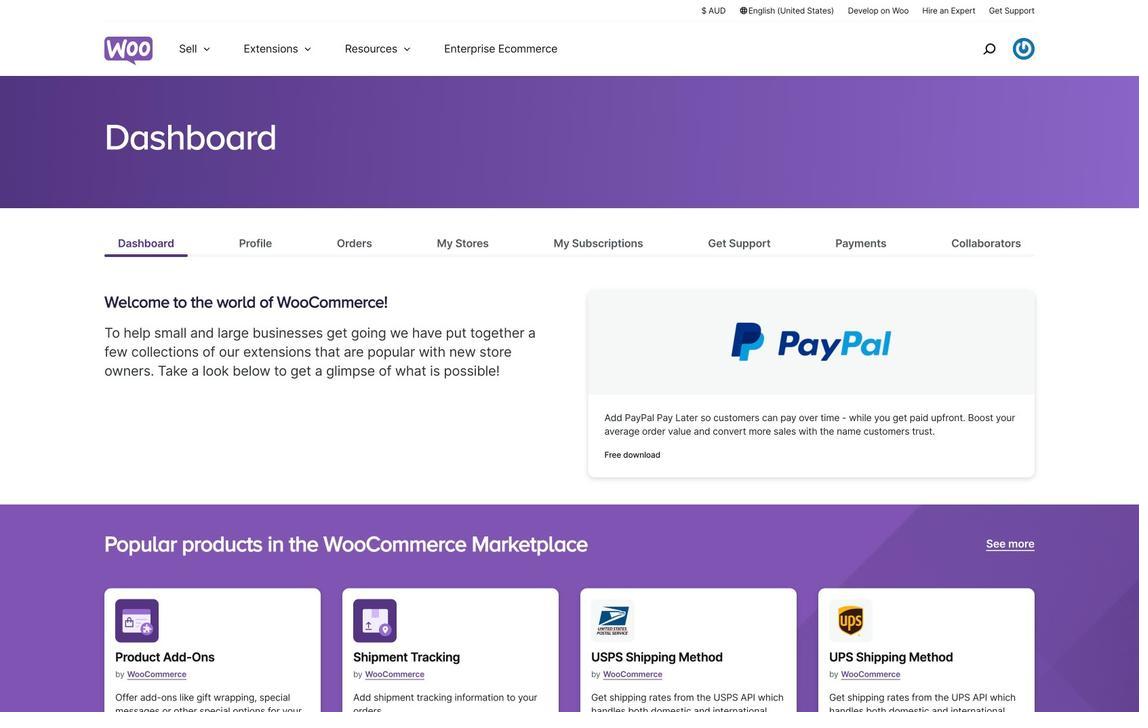 Task type: locate. For each thing, give the bounding box(es) containing it.
service navigation menu element
[[954, 27, 1035, 71]]

open account menu image
[[1013, 38, 1035, 60]]



Task type: describe. For each thing, give the bounding box(es) containing it.
search image
[[979, 38, 1000, 60]]



Task type: vqa. For each thing, say whether or not it's contained in the screenshot.
external link image
no



